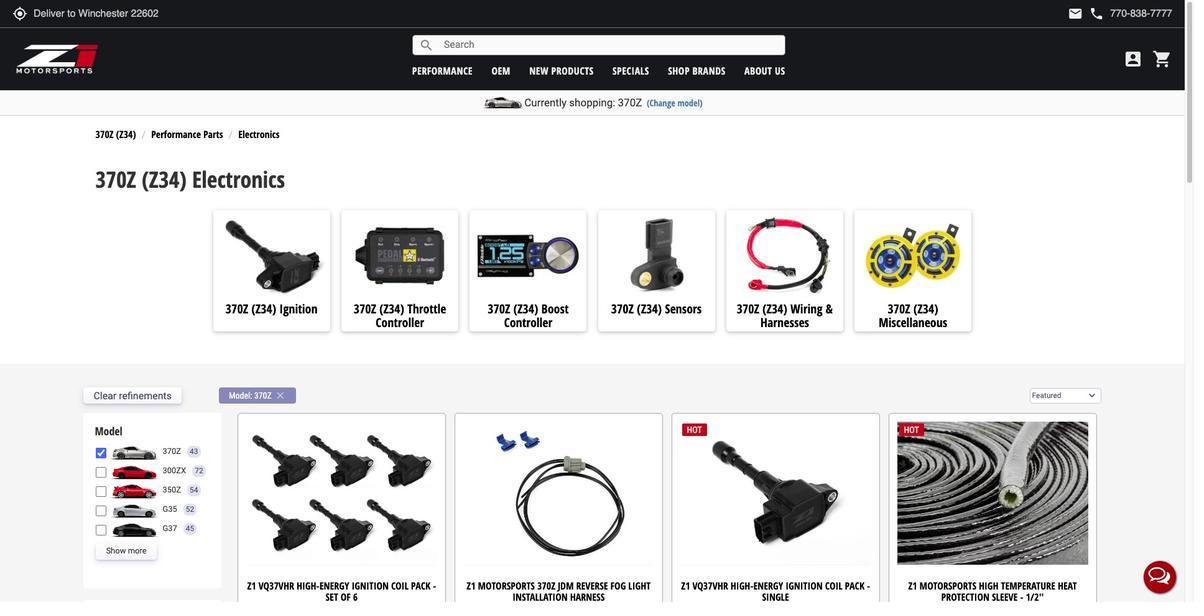 Task type: vqa. For each thing, say whether or not it's contained in the screenshot.
Z1 VQ37VHR High-Energy Ignition Coil Pack - Set of 6
yes



Task type: describe. For each thing, give the bounding box(es) containing it.
(z34) for 370z (z34) miscellaneous
[[914, 300, 939, 317]]

1/2''
[[1026, 590, 1044, 602]]

new products link
[[529, 64, 594, 77]]

protection
[[942, 590, 990, 602]]

shop brands
[[668, 64, 726, 77]]

mail phone
[[1068, 6, 1104, 21]]

0 vertical spatial electronics
[[238, 128, 280, 141]]

pack for z1 vq37vhr high-energy ignition coil pack - set of 6
[[411, 579, 431, 593]]

more
[[128, 546, 147, 556]]

show more button
[[96, 543, 157, 560]]

wiring
[[791, 300, 823, 317]]

coil for z1 vq37vhr high-energy ignition coil pack - single
[[825, 579, 843, 593]]

account_box
[[1123, 49, 1143, 69]]

shopping_cart link
[[1150, 49, 1173, 69]]

about us
[[745, 64, 785, 77]]

throttle
[[407, 300, 446, 317]]

(z34) for 370z (z34) wiring & harnesses
[[763, 300, 788, 317]]

new
[[529, 64, 549, 77]]

performance
[[151, 128, 201, 141]]

infiniti g35 coupe sedan v35 v36 skyline 2003 2004 2005 2006 2007 2008 3.5l vq35de revup rev up vq35hr z1 motorsports image
[[110, 502, 159, 518]]

high
[[979, 579, 999, 593]]

performance
[[412, 64, 473, 77]]

z1 motorsports 370z jdm reverse fog light installation harness
[[467, 579, 651, 602]]

350z
[[163, 485, 181, 495]]

jdm
[[558, 579, 574, 593]]

(change model) link
[[647, 97, 703, 109]]

specials
[[613, 64, 649, 77]]

370z (z34) throttle controller link
[[342, 300, 458, 331]]

performance parts
[[151, 128, 223, 141]]

phone link
[[1089, 6, 1173, 21]]

motorsports for 370z
[[478, 579, 535, 593]]

- for z1 vq37vhr high-energy ignition coil pack - set of 6
[[433, 579, 436, 593]]

brands
[[693, 64, 726, 77]]

370z (z34) throttle controller
[[354, 300, 446, 331]]

performance parts link
[[151, 128, 223, 141]]

g35
[[163, 505, 177, 514]]

(z34) for 370z (z34) boost controller
[[513, 300, 538, 317]]

370z for 370z
[[163, 447, 181, 456]]

(z34) for 370z (z34)
[[116, 128, 136, 141]]

coil for z1 vq37vhr high-energy ignition coil pack - set of 6
[[391, 579, 409, 593]]

z1 motorsports logo image
[[16, 44, 99, 75]]

shopping_cart
[[1153, 49, 1173, 69]]

harnesses
[[761, 314, 809, 331]]

phone
[[1089, 6, 1104, 21]]

45
[[186, 524, 194, 533]]

harness
[[570, 590, 605, 602]]

currently shopping: 370z (change model)
[[525, 96, 703, 109]]

mail link
[[1068, 6, 1083, 21]]

z1 vq37vhr high-energy ignition coil pack - set of 6
[[247, 579, 436, 602]]

1 vertical spatial electronics
[[192, 164, 285, 195]]

54
[[190, 486, 198, 495]]

about
[[745, 64, 772, 77]]

single
[[762, 590, 789, 602]]

specials link
[[613, 64, 649, 77]]

370z (z34) wiring & harnesses link
[[727, 300, 843, 331]]

370z for 370z (z34) sensors
[[611, 300, 634, 317]]

shop
[[668, 64, 690, 77]]

sensors
[[665, 300, 702, 317]]

370z for 370z (z34) throttle controller
[[354, 300, 376, 317]]

controller for boost
[[504, 314, 553, 331]]

clear refinements button
[[84, 388, 182, 404]]

clear
[[94, 390, 116, 402]]

370z (z34)
[[96, 128, 136, 141]]

370z inside the z1 motorsports 370z jdm reverse fog light installation harness
[[537, 579, 555, 593]]

370z (z34) boost controller link
[[470, 300, 587, 331]]

370z (z34) ignition link
[[213, 300, 330, 319]]

370z (z34) boost controller
[[488, 300, 569, 331]]

account_box link
[[1120, 49, 1146, 69]]

370z (z34) sensors link
[[598, 300, 715, 319]]

model:
[[229, 391, 252, 401]]

370z (z34) miscellaneous link
[[855, 300, 972, 331]]

z1 for z1 vq37vhr high-energy ignition coil pack - set of 6
[[247, 579, 256, 593]]

high- for set
[[297, 579, 320, 593]]

us
[[775, 64, 785, 77]]

300zx
[[163, 466, 186, 475]]

performance link
[[412, 64, 473, 77]]

shopping:
[[569, 96, 615, 109]]

(z34) for 370z (z34) electronics
[[142, 164, 187, 195]]

ignition for z1 vq37vhr high-energy ignition coil pack - set of 6
[[352, 579, 389, 593]]

370z for 370z (z34) miscellaneous
[[888, 300, 911, 317]]

z1 for z1 motorsports high temperature heat protection sleeve - 1/2''
[[908, 579, 917, 593]]

72
[[195, 467, 203, 475]]

z1 for z1 motorsports 370z jdm reverse fog light installation harness
[[467, 579, 476, 593]]

of
[[341, 590, 351, 602]]

model)
[[678, 97, 703, 109]]

370z for 370z (z34)
[[96, 128, 114, 141]]

370z for 370z (z34) boost controller
[[488, 300, 510, 317]]



Task type: locate. For each thing, give the bounding box(es) containing it.
370z inside "370z (z34) wiring & harnesses"
[[737, 300, 760, 317]]

2 motorsports from the left
[[920, 579, 977, 593]]

shop brands link
[[668, 64, 726, 77]]

heat
[[1058, 579, 1077, 593]]

close
[[275, 390, 286, 401]]

1 pack from the left
[[411, 579, 431, 593]]

nissan 300zx z32 1990 1991 1992 1993 1994 1995 1996 vg30dett vg30de twin turbo non turbo z1 motorsports image
[[110, 463, 159, 479]]

products
[[552, 64, 594, 77]]

1 horizontal spatial pack
[[845, 579, 865, 593]]

show
[[106, 546, 126, 556]]

ignition inside z1 vq37vhr high-energy ignition coil pack - set of 6
[[352, 579, 389, 593]]

(z34) for 370z (z34) ignition
[[251, 300, 276, 317]]

- inside z1 motorsports high temperature heat protection sleeve - 1/2''
[[1020, 590, 1024, 602]]

- inside z1 vq37vhr high-energy ignition coil pack - single
[[867, 579, 870, 593]]

(change
[[647, 97, 675, 109]]

coil right 6 on the left
[[391, 579, 409, 593]]

z1 inside z1 vq37vhr high-energy ignition coil pack - set of 6
[[247, 579, 256, 593]]

0 horizontal spatial coil
[[391, 579, 409, 593]]

coil inside z1 vq37vhr high-energy ignition coil pack - set of 6
[[391, 579, 409, 593]]

370z inside "model: 370z close"
[[254, 391, 272, 401]]

2 horizontal spatial -
[[1020, 590, 1024, 602]]

(z34) for 370z (z34) throttle controller
[[379, 300, 404, 317]]

high- left set in the left of the page
[[297, 579, 320, 593]]

370z (z34) wiring & harnesses
[[737, 300, 833, 331]]

2 energy from the left
[[754, 579, 783, 593]]

2 vq37vhr from the left
[[693, 579, 728, 593]]

(z34)
[[116, 128, 136, 141], [142, 164, 187, 195], [251, 300, 276, 317], [379, 300, 404, 317], [513, 300, 538, 317], [637, 300, 662, 317], [763, 300, 788, 317], [914, 300, 939, 317]]

infiniti g37 coupe sedan convertible v36 cv36 hv36 skyline 2008 2009 2010 2011 2012 2013 3.7l vq37vhr z1 motorsports image
[[110, 521, 159, 537]]

370z (z34) link
[[96, 128, 136, 141]]

2 controller from the left
[[504, 314, 553, 331]]

- inside z1 vq37vhr high-energy ignition coil pack - set of 6
[[433, 579, 436, 593]]

energy for single
[[754, 579, 783, 593]]

370z (z34) electronics
[[96, 164, 285, 195]]

(z34) inside the 370z (z34) sensors link
[[637, 300, 662, 317]]

electronics link
[[238, 128, 280, 141]]

370z (z34) ignition
[[226, 300, 318, 317]]

refinements
[[119, 390, 172, 402]]

my_location
[[12, 6, 27, 21]]

1 horizontal spatial -
[[867, 579, 870, 593]]

43
[[190, 447, 198, 456]]

1 vq37vhr from the left
[[259, 579, 294, 593]]

light
[[628, 579, 651, 593]]

1 horizontal spatial motorsports
[[920, 579, 977, 593]]

(z34) inside 370z (z34) miscellaneous
[[914, 300, 939, 317]]

high- inside z1 vq37vhr high-energy ignition coil pack - single
[[731, 579, 754, 593]]

0 horizontal spatial high-
[[297, 579, 320, 593]]

model: 370z close
[[229, 390, 286, 401]]

coil right single
[[825, 579, 843, 593]]

oem link
[[492, 64, 511, 77]]

boost
[[541, 300, 569, 317]]

(z34) inside 370z (z34) boost controller
[[513, 300, 538, 317]]

about us link
[[745, 64, 785, 77]]

energy inside z1 vq37vhr high-energy ignition coil pack - single
[[754, 579, 783, 593]]

z1 motorsports high temperature heat protection sleeve - 1/2''
[[908, 579, 1077, 602]]

6
[[353, 590, 358, 602]]

None checkbox
[[96, 506, 107, 516]]

motorsports for high
[[920, 579, 977, 593]]

controller
[[376, 314, 424, 331], [504, 314, 553, 331]]

new products
[[529, 64, 594, 77]]

370z for 370z (z34) wiring & harnesses
[[737, 300, 760, 317]]

ignition inside z1 vq37vhr high-energy ignition coil pack - single
[[786, 579, 823, 593]]

clear refinements
[[94, 390, 172, 402]]

pack inside z1 vq37vhr high-energy ignition coil pack - single
[[845, 579, 865, 593]]

z1 vq37vhr high-energy ignition coil pack - single
[[681, 579, 870, 602]]

parts
[[203, 128, 223, 141]]

pack inside z1 vq37vhr high-energy ignition coil pack - set of 6
[[411, 579, 431, 593]]

0 horizontal spatial ignition
[[279, 300, 318, 317]]

0 horizontal spatial controller
[[376, 314, 424, 331]]

controller for throttle
[[376, 314, 424, 331]]

370z for 370z (z34) ignition
[[226, 300, 248, 317]]

high- left single
[[731, 579, 754, 593]]

z1 inside z1 motorsports high temperature heat protection sleeve - 1/2''
[[908, 579, 917, 593]]

- for z1 vq37vhr high-energy ignition coil pack - single
[[867, 579, 870, 593]]

high- inside z1 vq37vhr high-energy ignition coil pack - set of 6
[[297, 579, 320, 593]]

z1 inside the z1 motorsports 370z jdm reverse fog light installation harness
[[467, 579, 476, 593]]

None checkbox
[[96, 448, 107, 459], [96, 467, 107, 478], [96, 487, 107, 497], [96, 525, 107, 536], [96, 448, 107, 459], [96, 467, 107, 478], [96, 487, 107, 497], [96, 525, 107, 536]]

2 z1 from the left
[[467, 579, 476, 593]]

electronics right parts
[[238, 128, 280, 141]]

show more
[[106, 546, 147, 556]]

&
[[826, 300, 833, 317]]

52
[[186, 505, 194, 514]]

4 z1 from the left
[[908, 579, 917, 593]]

pack
[[411, 579, 431, 593], [845, 579, 865, 593]]

high-
[[297, 579, 320, 593], [731, 579, 754, 593]]

currently
[[525, 96, 567, 109]]

1 horizontal spatial coil
[[825, 579, 843, 593]]

(z34) inside 370z (z34) ignition link
[[251, 300, 276, 317]]

370z inside 370z (z34) ignition link
[[226, 300, 248, 317]]

model
[[95, 424, 122, 438]]

vq37vhr for z1 vq37vhr high-energy ignition coil pack - single
[[693, 579, 728, 593]]

nissan 350z z33 2003 2004 2005 2006 2007 2008 2009 vq35de 3.5l revup rev up vq35hr nismo z1 motorsports image
[[110, 483, 159, 499]]

1 horizontal spatial energy
[[754, 579, 783, 593]]

vq37vhr
[[259, 579, 294, 593], [693, 579, 728, 593]]

1 horizontal spatial ignition
[[352, 579, 389, 593]]

1 high- from the left
[[297, 579, 320, 593]]

nissan 370z z34 2009 2010 2011 2012 2013 2014 2015 2016 2017 2018 2019 3.7l vq37vhr vhr nismo z1 motorsports image
[[110, 444, 159, 460]]

g37
[[163, 524, 177, 533]]

0 horizontal spatial -
[[433, 579, 436, 593]]

controller inside 370z (z34) throttle controller
[[376, 314, 424, 331]]

ignition
[[279, 300, 318, 317], [352, 579, 389, 593], [786, 579, 823, 593]]

sleeve
[[992, 590, 1018, 602]]

0 horizontal spatial vq37vhr
[[259, 579, 294, 593]]

1 z1 from the left
[[247, 579, 256, 593]]

miscellaneous
[[879, 314, 948, 331]]

1 motorsports from the left
[[478, 579, 535, 593]]

electronics down electronics link
[[192, 164, 285, 195]]

0 horizontal spatial energy
[[319, 579, 349, 593]]

mail
[[1068, 6, 1083, 21]]

(z34) for 370z (z34) sensors
[[637, 300, 662, 317]]

2 high- from the left
[[731, 579, 754, 593]]

vq37vhr inside z1 vq37vhr high-energy ignition coil pack - set of 6
[[259, 579, 294, 593]]

370z (z34) sensors
[[611, 300, 702, 317]]

370z inside 370z (z34) boost controller
[[488, 300, 510, 317]]

1 horizontal spatial vq37vhr
[[693, 579, 728, 593]]

370z for 370z (z34) electronics
[[96, 164, 136, 195]]

motorsports inside z1 motorsports high temperature heat protection sleeve - 1/2''
[[920, 579, 977, 593]]

coil
[[391, 579, 409, 593], [825, 579, 843, 593]]

370z inside the 370z (z34) sensors link
[[611, 300, 634, 317]]

ignition for z1 vq37vhr high-energy ignition coil pack - single
[[786, 579, 823, 593]]

1 controller from the left
[[376, 314, 424, 331]]

2 horizontal spatial ignition
[[786, 579, 823, 593]]

1 horizontal spatial high-
[[731, 579, 754, 593]]

search
[[419, 38, 434, 53]]

oem
[[492, 64, 511, 77]]

ignition inside 370z (z34) ignition link
[[279, 300, 318, 317]]

vq37vhr for z1 vq37vhr high-energy ignition coil pack - set of 6
[[259, 579, 294, 593]]

motorsports left jdm
[[478, 579, 535, 593]]

1 coil from the left
[[391, 579, 409, 593]]

(z34) inside 370z (z34) throttle controller
[[379, 300, 404, 317]]

1 horizontal spatial controller
[[504, 314, 553, 331]]

z1 for z1 vq37vhr high-energy ignition coil pack - single
[[681, 579, 690, 593]]

vq37vhr inside z1 vq37vhr high-energy ignition coil pack - single
[[693, 579, 728, 593]]

2 coil from the left
[[825, 579, 843, 593]]

3 z1 from the left
[[681, 579, 690, 593]]

z1
[[247, 579, 256, 593], [467, 579, 476, 593], [681, 579, 690, 593], [908, 579, 917, 593]]

pack for z1 vq37vhr high-energy ignition coil pack - single
[[845, 579, 865, 593]]

Search search field
[[434, 36, 785, 55]]

coil inside z1 vq37vhr high-energy ignition coil pack - single
[[825, 579, 843, 593]]

motorsports left high
[[920, 579, 977, 593]]

controller inside 370z (z34) boost controller
[[504, 314, 553, 331]]

fog
[[611, 579, 626, 593]]

(z34) inside "370z (z34) wiring & harnesses"
[[763, 300, 788, 317]]

installation
[[513, 590, 568, 602]]

1 energy from the left
[[319, 579, 349, 593]]

energy for set
[[319, 579, 349, 593]]

- for z1 motorsports high temperature heat protection sleeve - 1/2''
[[1020, 590, 1024, 602]]

2 pack from the left
[[845, 579, 865, 593]]

temperature
[[1001, 579, 1056, 593]]

z1 inside z1 vq37vhr high-energy ignition coil pack - single
[[681, 579, 690, 593]]

0 horizontal spatial pack
[[411, 579, 431, 593]]

reverse
[[576, 579, 608, 593]]

370z inside 370z (z34) miscellaneous
[[888, 300, 911, 317]]

-
[[433, 579, 436, 593], [867, 579, 870, 593], [1020, 590, 1024, 602]]

motorsports inside the z1 motorsports 370z jdm reverse fog light installation harness
[[478, 579, 535, 593]]

high- for single
[[731, 579, 754, 593]]

energy inside z1 vq37vhr high-energy ignition coil pack - set of 6
[[319, 579, 349, 593]]

370z inside 370z (z34) throttle controller
[[354, 300, 376, 317]]

0 horizontal spatial motorsports
[[478, 579, 535, 593]]

370z (z34) miscellaneous
[[879, 300, 948, 331]]



